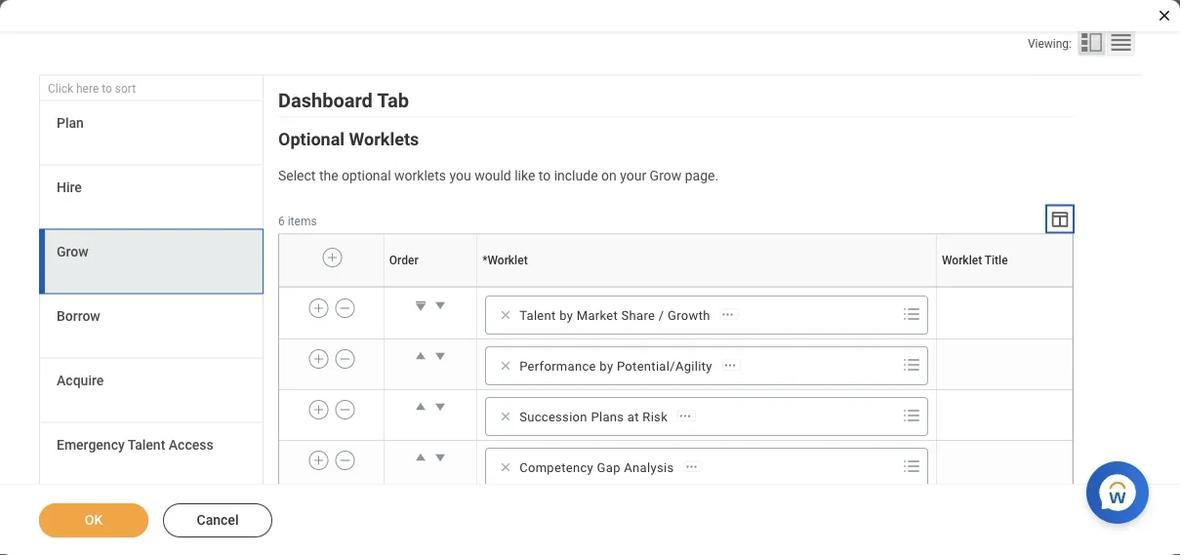 Task type: vqa. For each thing, say whether or not it's contained in the screenshot.
Worklets
yes



Task type: locate. For each thing, give the bounding box(es) containing it.
1 prompts image from the top
[[900, 404, 923, 427]]

0 vertical spatial order
[[389, 254, 418, 268]]

1 caret down image from the top
[[430, 397, 450, 417]]

0 vertical spatial plus image
[[312, 300, 325, 317]]

grow right your
[[650, 168, 682, 184]]

1 prompts image from the top
[[900, 302, 923, 326]]

0 vertical spatial x small image
[[496, 407, 515, 426]]

plus image
[[325, 249, 339, 267], [312, 350, 325, 368], [312, 401, 325, 419]]

ok
[[85, 512, 103, 529]]

click to view/edit grid preferences image
[[1049, 209, 1071, 230]]

acquire
[[57, 373, 104, 389]]

caret up image
[[411, 346, 430, 366]]

you
[[449, 168, 471, 184]]

0 vertical spatial by
[[559, 308, 573, 323]]

5 row element from the top
[[279, 441, 1072, 491]]

0 vertical spatial prompts image
[[900, 404, 923, 427]]

talent up performance
[[519, 308, 556, 323]]

order up order column header
[[389, 254, 418, 268]]

2 minus image from the top
[[338, 350, 352, 368]]

analysis
[[624, 460, 674, 475]]

worklet title
[[942, 254, 1008, 268]]

related actions image inside talent by market share / growth, press delete to clear value. option
[[721, 308, 735, 322]]

emergency
[[57, 437, 125, 454]]

order column header
[[384, 287, 477, 289]]

by inside option
[[600, 359, 613, 373]]

1 caret up image from the top
[[411, 397, 430, 417]]

ok button
[[39, 504, 148, 538]]

1 horizontal spatial by
[[600, 359, 613, 373]]

caret up image for row element containing competency gap analysis 'minus' icon
[[411, 448, 430, 467]]

1 vertical spatial order
[[429, 287, 432, 288]]

worklet down select the optional worklets you would like to include on your grow page.
[[487, 254, 528, 268]]

grow down hire
[[57, 244, 88, 260]]

caret down image for caret up image associated with row element containing competency gap analysis 'minus' icon
[[430, 448, 450, 467]]

1 row element from the top
[[279, 235, 1077, 287]]

competency gap analysis element
[[519, 459, 674, 476]]

1 horizontal spatial talent
[[519, 308, 556, 323]]

potential/agility
[[617, 359, 712, 373]]

talent
[[519, 308, 556, 323], [128, 437, 165, 454]]

grow inside list box
[[57, 244, 88, 260]]

x small image left competency in the bottom of the page
[[496, 458, 515, 477]]

tab
[[377, 90, 409, 113]]

3 minus image from the top
[[338, 401, 352, 419]]

minus image for row element containing performance by potential/agility
[[338, 350, 352, 368]]

talent by market share / growth
[[519, 308, 710, 323]]

0 vertical spatial plus image
[[325, 249, 339, 267]]

2 x small image from the top
[[496, 356, 515, 376]]

items
[[288, 215, 317, 228]]

the
[[319, 168, 338, 184]]

4 minus image from the top
[[338, 452, 352, 469]]

1 horizontal spatial to
[[539, 168, 551, 184]]

title inside row element
[[985, 254, 1008, 268]]

dashboard tab dialog
[[0, 0, 1180, 555]]

optional worklets group
[[278, 128, 1077, 555]]

Toggle to Grid view radio
[[1107, 29, 1135, 57]]

1 vertical spatial prompts image
[[900, 455, 923, 478]]

* worklet
[[482, 254, 528, 268]]

grow
[[650, 168, 682, 184], [57, 244, 88, 260]]

x small image for competency gap analysis
[[496, 458, 515, 477]]

caret down image down order column header
[[430, 296, 450, 315]]

1 horizontal spatial order
[[429, 287, 432, 288]]

related actions image right the potential/agility
[[723, 359, 737, 373]]

related actions image inside 'performance by potential/agility, press delete to clear value.' option
[[723, 359, 737, 373]]

cancel
[[197, 512, 239, 529]]

optional worklets
[[278, 129, 419, 150]]

prompts image for competency gap analysis
[[900, 455, 923, 478]]

succession
[[519, 409, 587, 424]]

by right performance
[[600, 359, 613, 373]]

0 horizontal spatial to
[[102, 82, 112, 96]]

click here to sort
[[48, 82, 136, 96]]

1 vertical spatial plus image
[[312, 350, 325, 368]]

1 vertical spatial by
[[600, 359, 613, 373]]

0 vertical spatial prompts image
[[900, 302, 923, 326]]

1 plus image from the top
[[312, 300, 325, 317]]

0 vertical spatial talent
[[519, 308, 556, 323]]

competency
[[519, 460, 593, 475]]

row element containing succession plans at risk
[[279, 390, 1072, 441]]

select the optional worklets you would like to include on your grow page.
[[278, 168, 719, 184]]

navigation pane region
[[39, 76, 264, 493]]

plus image
[[312, 300, 325, 317], [312, 452, 325, 469]]

plan
[[57, 115, 84, 131]]

2 prompts image from the top
[[900, 455, 923, 478]]

related actions image
[[685, 460, 698, 474]]

by left market
[[559, 308, 573, 323]]

title up worklet title column header
[[985, 254, 1008, 268]]

1 vertical spatial plus image
[[312, 452, 325, 469]]

list box
[[39, 102, 264, 488]]

1 x small image from the top
[[496, 305, 515, 325]]

1 horizontal spatial grow
[[650, 168, 682, 184]]

0 horizontal spatial grow
[[57, 244, 88, 260]]

1 vertical spatial grow
[[57, 244, 88, 260]]

0 vertical spatial caret up image
[[411, 397, 430, 417]]

workday assistant region
[[1086, 454, 1157, 524]]

order
[[389, 254, 418, 268], [429, 287, 432, 288]]

2 caret up image from the top
[[411, 448, 430, 467]]

1 caret down image from the top
[[430, 296, 450, 315]]

0 vertical spatial x small image
[[496, 305, 515, 325]]

prompts image
[[900, 404, 923, 427], [900, 455, 923, 478]]

row element containing performance by potential/agility
[[279, 339, 1072, 390]]

to
[[102, 82, 112, 96], [539, 168, 551, 184]]

to right the like
[[539, 168, 551, 184]]

2 vertical spatial related actions image
[[678, 410, 692, 423]]

minus image for row element containing talent by market share / growth
[[338, 300, 352, 317]]

to inside popup button
[[102, 82, 112, 96]]

order up caret bottom image
[[429, 287, 432, 288]]

2 plus image from the top
[[312, 452, 325, 469]]

1 vertical spatial to
[[539, 168, 551, 184]]

related actions image for performance by potential/agility
[[723, 359, 737, 373]]

x small image for talent by market share / growth
[[496, 305, 515, 325]]

talent left access
[[128, 437, 165, 454]]

0 vertical spatial title
[[985, 254, 1008, 268]]

row element
[[279, 235, 1077, 287], [279, 289, 1072, 339], [279, 339, 1072, 390], [279, 390, 1072, 441], [279, 441, 1072, 491]]

1 vertical spatial caret up image
[[411, 448, 430, 467]]

title down worklet title
[[1005, 287, 1007, 288]]

share
[[621, 308, 655, 323]]

x small image inside 'performance by potential/agility, press delete to clear value.' option
[[496, 356, 515, 376]]

by
[[559, 308, 573, 323], [600, 359, 613, 373]]

0 horizontal spatial talent
[[128, 437, 165, 454]]

3 row element from the top
[[279, 339, 1072, 390]]

1 x small image from the top
[[496, 407, 515, 426]]

x small image inside succession plans at risk, press delete to clear value. option
[[496, 407, 515, 426]]

x small image inside talent by market share / growth, press delete to clear value. option
[[496, 305, 515, 325]]

0 vertical spatial grow
[[650, 168, 682, 184]]

2 prompts image from the top
[[900, 353, 923, 377]]

competency gap analysis
[[519, 460, 674, 475]]

caret bottom image
[[411, 296, 430, 315]]

worklet column header
[[477, 287, 936, 289]]

worklets
[[394, 168, 446, 184]]

0 vertical spatial to
[[102, 82, 112, 96]]

1 vertical spatial related actions image
[[723, 359, 737, 373]]

plus image for 'minus' icon associated with row element containing talent by market share / growth
[[312, 300, 325, 317]]

caret down image down caret bottom image
[[430, 346, 450, 366]]

at
[[627, 409, 639, 424]]

row element containing competency gap analysis
[[279, 441, 1072, 491]]

caret down image
[[430, 296, 450, 315], [430, 346, 450, 366]]

related actions image right risk
[[678, 410, 692, 423]]

1 vertical spatial talent
[[128, 437, 165, 454]]

to left 'sort'
[[102, 82, 112, 96]]

related actions image down order worklet worklet title
[[721, 308, 735, 322]]

0 vertical spatial caret down image
[[430, 397, 450, 417]]

prompts image for succession plans at risk
[[900, 404, 923, 427]]

1 vertical spatial prompts image
[[900, 353, 923, 377]]

related actions image
[[721, 308, 735, 322], [723, 359, 737, 373], [678, 410, 692, 423]]

0 vertical spatial caret down image
[[430, 296, 450, 315]]

0 horizontal spatial order
[[389, 254, 418, 268]]

prompts image
[[900, 302, 923, 326], [900, 353, 923, 377]]

title
[[985, 254, 1008, 268], [1005, 287, 1007, 288]]

Toggle to List Detail view radio
[[1078, 29, 1106, 57]]

1 minus image from the top
[[338, 300, 352, 317]]

6 items
[[278, 215, 317, 228]]

click
[[48, 82, 73, 96]]

plus image for worklet
[[325, 249, 339, 267]]

1 vertical spatial x small image
[[496, 458, 515, 477]]

4 row element from the top
[[279, 390, 1072, 441]]

2 vertical spatial plus image
[[312, 401, 325, 419]]

x small image inside competency gap analysis, press delete to clear value. option
[[496, 458, 515, 477]]

2 x small image from the top
[[496, 458, 515, 477]]

1 vertical spatial caret down image
[[430, 346, 450, 366]]

2 row element from the top
[[279, 289, 1072, 339]]

1 vertical spatial caret down image
[[430, 448, 450, 467]]

viewing: option group
[[1028, 29, 1141, 61]]

worklet up growth
[[705, 287, 708, 288]]

worklet title column header
[[936, 287, 1072, 289]]

1 vertical spatial x small image
[[496, 356, 515, 376]]

by inside option
[[559, 308, 573, 323]]

x small image for performance by potential/agility
[[496, 356, 515, 376]]

x small image for succession plans at risk
[[496, 407, 515, 426]]

plus image for row element containing competency gap analysis 'minus' icon
[[312, 452, 325, 469]]

0 vertical spatial related actions image
[[721, 308, 735, 322]]

minus image
[[338, 300, 352, 317], [338, 350, 352, 368], [338, 401, 352, 419], [338, 452, 352, 469]]

like
[[515, 168, 535, 184]]

x small image left succession
[[496, 407, 515, 426]]

0 horizontal spatial by
[[559, 308, 573, 323]]

2 caret down image from the top
[[430, 346, 450, 366]]

worklet
[[487, 254, 528, 268], [942, 254, 982, 268], [705, 287, 708, 288], [1002, 287, 1005, 288]]

x small image
[[496, 407, 515, 426], [496, 458, 515, 477]]

list box containing plan
[[39, 102, 264, 488]]

x small image down * worklet
[[496, 305, 515, 325]]

2 caret down image from the top
[[430, 448, 450, 467]]

performance
[[519, 359, 596, 373]]

caret down image
[[430, 397, 450, 417], [430, 448, 450, 467]]

access
[[169, 437, 213, 454]]

caret up image
[[411, 397, 430, 417], [411, 448, 430, 467]]

caret up image for row element containing succession plans at risk's 'minus' icon
[[411, 397, 430, 417]]

x small image
[[496, 305, 515, 325], [496, 356, 515, 376]]

x small image left performance
[[496, 356, 515, 376]]



Task type: describe. For each thing, give the bounding box(es) containing it.
order for order worklet worklet title
[[429, 287, 432, 288]]

dashboard tab
[[278, 90, 409, 113]]

succession plans at risk
[[519, 409, 668, 424]]

viewing:
[[1028, 37, 1072, 51]]

performance by potential/agility element
[[519, 357, 712, 375]]

talent inside list box
[[128, 437, 165, 454]]

performance by potential/agility
[[519, 359, 712, 373]]

emergency talent access
[[57, 437, 213, 454]]

caret down image for caret up icon
[[430, 346, 450, 366]]

succession plans at risk element
[[519, 408, 668, 425]]

caret down image for caret up image for row element containing succession plans at risk's 'minus' icon
[[430, 397, 450, 417]]

performance by potential/agility, press delete to clear value. option
[[492, 354, 746, 378]]

risk
[[643, 409, 668, 424]]

1 vertical spatial title
[[1005, 287, 1007, 288]]

would
[[475, 168, 511, 184]]

related actions image for succession plans at risk
[[678, 410, 692, 423]]

related actions image for talent by market share / growth
[[721, 308, 735, 322]]

gap
[[597, 460, 621, 475]]

optional worklets button
[[278, 129, 419, 150]]

succession plans at risk, press delete to clear value. option
[[492, 405, 702, 428]]

growth
[[668, 308, 710, 323]]

competency gap analysis, press delete to clear value. option
[[492, 456, 708, 479]]

prompts image for performance by potential/agility
[[900, 353, 923, 377]]

market
[[577, 308, 618, 323]]

to inside 'optional worklets' group
[[539, 168, 551, 184]]

worklet up worklet title column header
[[942, 254, 982, 268]]

cancel button
[[163, 504, 272, 538]]

close configure worklets image
[[1157, 8, 1172, 23]]

talent inside option
[[519, 308, 556, 323]]

optional
[[342, 168, 391, 184]]

include
[[554, 168, 598, 184]]

worklets
[[349, 129, 419, 150]]

order for order
[[389, 254, 418, 268]]

by for talent
[[559, 308, 573, 323]]

list box inside dashboard tab dialog
[[39, 102, 264, 488]]

worklet down worklet title
[[1002, 287, 1005, 288]]

minus image for row element containing competency gap analysis
[[338, 452, 352, 469]]

row element containing talent by market share / growth
[[279, 289, 1072, 339]]

/
[[659, 308, 664, 323]]

plans
[[591, 409, 624, 424]]

here
[[76, 82, 99, 96]]

on
[[601, 168, 617, 184]]

plus image for succession plans at risk
[[312, 401, 325, 419]]

grow inside 'optional worklets' group
[[650, 168, 682, 184]]

minus image for row element containing succession plans at risk
[[338, 401, 352, 419]]

your
[[620, 168, 646, 184]]

talent by market share / growth, press delete to clear value. option
[[492, 303, 744, 327]]

order worklet worklet title
[[429, 287, 1007, 288]]

talent by market share / growth element
[[519, 306, 710, 324]]

select
[[278, 168, 316, 184]]

by for performance
[[600, 359, 613, 373]]

*
[[482, 254, 487, 268]]

caret down image for caret bottom image
[[430, 296, 450, 315]]

optional
[[278, 129, 345, 150]]

borrow
[[57, 309, 100, 325]]

page.
[[685, 168, 719, 184]]

click here to sort button
[[39, 76, 264, 102]]

prompts image for talent by market share / growth
[[900, 302, 923, 326]]

row element containing order
[[279, 235, 1077, 287]]

sort
[[115, 82, 136, 96]]

dashboard
[[278, 90, 373, 113]]

hire
[[57, 180, 82, 196]]

6
[[278, 215, 285, 228]]



